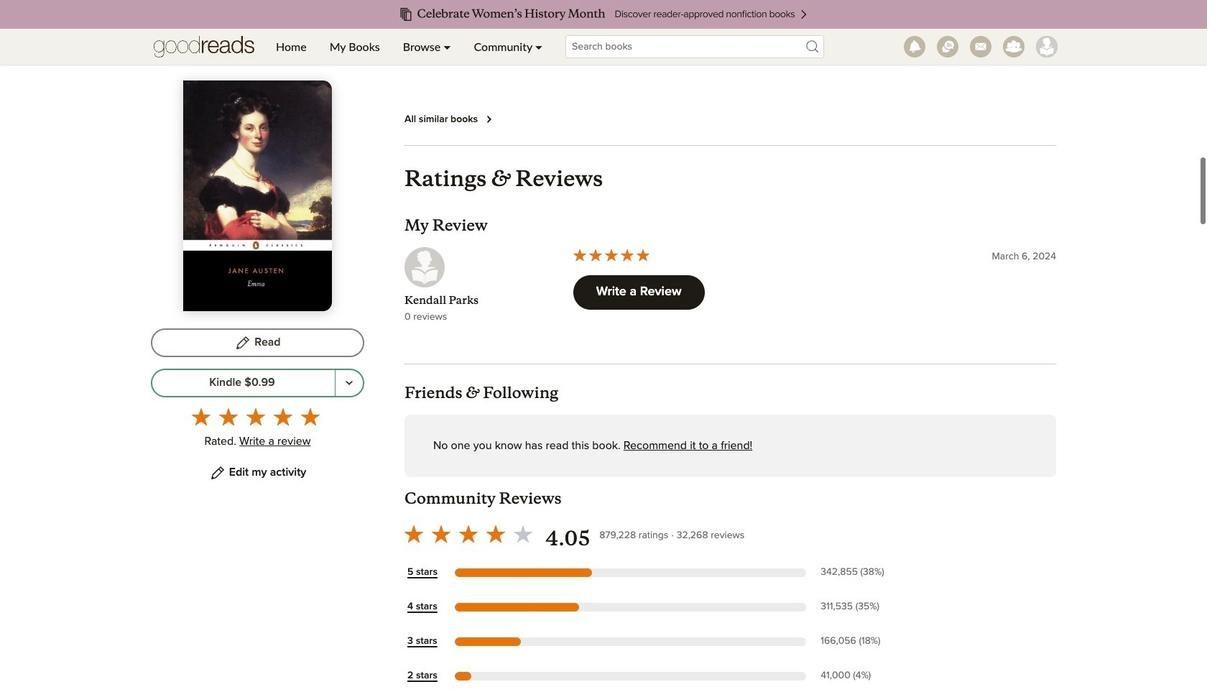 Task type: describe. For each thing, give the bounding box(es) containing it.
average rating of 4.05 stars. figure
[[400, 520, 600, 552]]

1 number of ratings and percentage of total ratings element from the top
[[818, 566, 894, 580]]

3 number of ratings and percentage of total ratings element from the top
[[818, 635, 894, 649]]

profile image for kendall parks. image
[[405, 247, 445, 287]]

rate 2 out of 5 image
[[219, 407, 238, 426]]

rate this book element
[[151, 403, 364, 453]]

rate 1 out of 5 image
[[192, 407, 210, 426]]

Search by book title or ISBN text field
[[566, 35, 825, 58]]

1 4.15 stars, 2 million ratings figure from the left
[[405, 50, 545, 67]]



Task type: vqa. For each thing, say whether or not it's contained in the screenshot.
Rate 2 Out Of 5 Image
yes



Task type: locate. For each thing, give the bounding box(es) containing it.
None search field
[[554, 35, 836, 58]]

4.15 stars, 2 million ratings figure
[[405, 50, 545, 67], [568, 50, 708, 67]]

2 number of ratings and percentage of total ratings element from the top
[[818, 601, 894, 614]]

2 4.15 stars, 2 million ratings figure from the left
[[568, 50, 708, 67]]

4 number of ratings and percentage of total ratings element from the top
[[818, 670, 894, 683]]

0 horizontal spatial 4.15 stars, 2 million ratings figure
[[405, 50, 545, 67]]

number of ratings and percentage of total ratings element
[[818, 566, 894, 580], [818, 601, 894, 614], [818, 635, 894, 649], [818, 670, 894, 683]]

rating 5 out of 5 group
[[187, 403, 324, 430]]

rate 4 out of 5 image
[[274, 407, 292, 426]]

879,228 ratings and 32,268 reviews figure
[[600, 526, 745, 543]]

rating 5 out of 5 image
[[572, 247, 651, 263]]

3.89 stars, 2 million ratings figure
[[731, 50, 871, 67]]

rate 3 out of 5 image
[[246, 407, 265, 426]]

4.5 stars, 10.7 thousand ratings figure
[[894, 50, 1034, 67]]

home image
[[154, 29, 254, 65]]

celebrate women's history month with new nonfiction image
[[29, 0, 1179, 29]]

1 horizontal spatial 4.15 stars, 2 million ratings figure
[[568, 50, 708, 67]]

rate 5 out of 5 image
[[301, 407, 320, 426]]

rating 4.05 out of 5 image
[[400, 520, 537, 548]]



